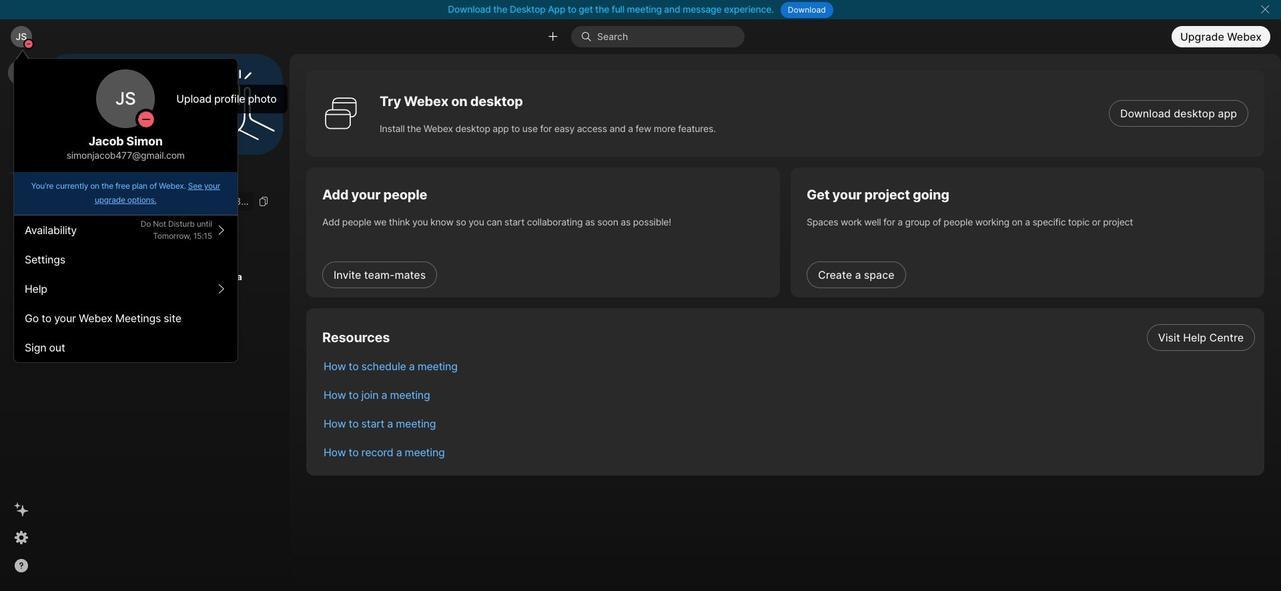 Task type: vqa. For each thing, say whether or not it's contained in the screenshot.
help menu item
yes



Task type: locate. For each thing, give the bounding box(es) containing it.
1 list item from the top
[[313, 323, 1265, 352]]

3 list item from the top
[[313, 381, 1265, 409]]

set status menu item
[[14, 216, 237, 245]]

help menu item
[[14, 274, 237, 304]]

list item
[[313, 323, 1265, 352], [313, 352, 1265, 381], [313, 381, 1265, 409], [313, 409, 1265, 438], [313, 438, 1265, 467]]

go to your webex meetings site menu item
[[14, 304, 237, 333]]

profile settings menu menu bar
[[14, 216, 237, 363]]

navigation
[[0, 54, 43, 592]]

None text field
[[53, 192, 254, 211]]

arrow right_16 image
[[216, 284, 227, 294]]



Task type: describe. For each thing, give the bounding box(es) containing it.
two hands high-fiving image
[[200, 64, 280, 145]]

sign out menu item
[[14, 333, 237, 363]]

arrow right_16 image
[[216, 225, 227, 236]]

webex tab list
[[8, 59, 35, 203]]

settings menu item
[[14, 245, 237, 274]]

2 list item from the top
[[313, 352, 1265, 381]]

4 list item from the top
[[313, 409, 1265, 438]]

5 list item from the top
[[313, 438, 1265, 467]]

cancel_16 image
[[1261, 4, 1271, 15]]



